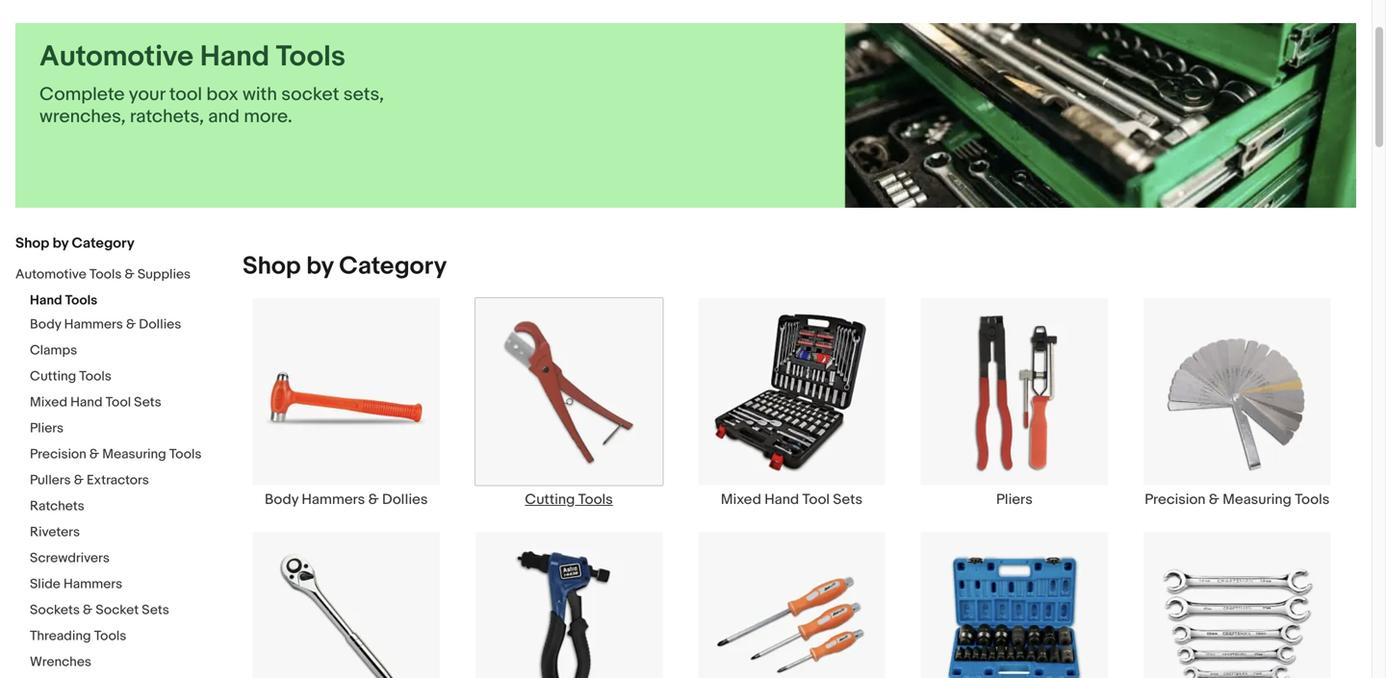 Task type: locate. For each thing, give the bounding box(es) containing it.
cutting
[[30, 369, 76, 385], [525, 491, 575, 509]]

category
[[72, 235, 135, 252], [339, 252, 447, 282]]

shop
[[15, 235, 49, 252], [243, 252, 301, 282]]

1 vertical spatial mixed
[[721, 491, 762, 509]]

1 horizontal spatial shop
[[243, 252, 301, 282]]

riveters
[[30, 525, 80, 541]]

1 vertical spatial hammers
[[302, 491, 365, 509]]

cutting tools
[[525, 491, 613, 509]]

1 horizontal spatial by
[[306, 252, 334, 282]]

1 horizontal spatial mixed hand tool sets link
[[681, 298, 903, 509]]

0 horizontal spatial mixed hand tool sets link
[[30, 395, 213, 413]]

measuring
[[102, 447, 166, 463], [1223, 491, 1292, 509]]

0 horizontal spatial pliers
[[30, 421, 64, 437]]

screwdrivers link
[[30, 551, 213, 569]]

precision & measuring tools link
[[1126, 298, 1349, 509], [30, 447, 213, 465]]

list containing body hammers & dollies
[[227, 298, 1357, 679]]

0 horizontal spatial shop
[[15, 235, 49, 252]]

1 horizontal spatial cutting
[[525, 491, 575, 509]]

1 horizontal spatial dollies
[[382, 491, 428, 509]]

1 horizontal spatial shop by category
[[243, 252, 447, 282]]

1 horizontal spatial cutting tools link
[[458, 298, 681, 509]]

1 vertical spatial pliers
[[997, 491, 1033, 509]]

mixed hand tool sets link
[[681, 298, 903, 509], [30, 395, 213, 413]]

slide hammers link
[[30, 577, 213, 595]]

0 horizontal spatial measuring
[[102, 447, 166, 463]]

automotive inside automotive hand tools complete your tool box with socket sets, wrenches, ratchets, and more.
[[39, 39, 194, 74]]

automotive tools & supplies hand tools body hammers & dollies clamps cutting tools mixed hand tool sets pliers precision & measuring tools pullers & extractors ratchets riveters screwdrivers slide hammers sockets & socket sets threading tools wrenches
[[15, 267, 202, 671]]

1 horizontal spatial measuring
[[1223, 491, 1292, 509]]

automotive up your
[[39, 39, 194, 74]]

0 horizontal spatial mixed
[[30, 395, 67, 411]]

mixed
[[30, 395, 67, 411], [721, 491, 762, 509]]

1 horizontal spatial precision & measuring tools link
[[1126, 298, 1349, 509]]

body hammers & dollies link
[[235, 298, 458, 509], [30, 317, 213, 335]]

0 vertical spatial mixed
[[30, 395, 67, 411]]

tools
[[276, 39, 346, 74], [89, 267, 122, 283], [65, 293, 97, 309], [79, 369, 112, 385], [169, 447, 202, 463], [578, 491, 613, 509], [1295, 491, 1330, 509], [94, 629, 126, 645]]

0 horizontal spatial dollies
[[139, 317, 181, 333]]

0 vertical spatial tool
[[106, 395, 131, 411]]

automotive tools & supplies link
[[15, 267, 198, 285]]

extractors
[[87, 473, 149, 489]]

0 vertical spatial precision
[[30, 447, 86, 463]]

1 horizontal spatial body
[[265, 491, 299, 509]]

0 horizontal spatial precision
[[30, 447, 86, 463]]

list
[[227, 298, 1357, 679]]

1 horizontal spatial precision
[[1145, 491, 1206, 509]]

threading
[[30, 629, 91, 645]]

complete
[[39, 83, 125, 106]]

dollies inside automotive tools & supplies hand tools body hammers & dollies clamps cutting tools mixed hand tool sets pliers precision & measuring tools pullers & extractors ratchets riveters screwdrivers slide hammers sockets & socket sets threading tools wrenches
[[139, 317, 181, 333]]

&
[[125, 267, 135, 283], [126, 317, 136, 333], [89, 447, 99, 463], [74, 473, 84, 489], [368, 491, 379, 509], [1209, 491, 1220, 509], [83, 603, 93, 619]]

tool inside automotive tools & supplies hand tools body hammers & dollies clamps cutting tools mixed hand tool sets pliers precision & measuring tools pullers & extractors ratchets riveters screwdrivers slide hammers sockets & socket sets threading tools wrenches
[[106, 395, 131, 411]]

by
[[53, 235, 69, 252], [306, 252, 334, 282]]

0 horizontal spatial tool
[[106, 395, 131, 411]]

more.
[[244, 105, 292, 128]]

cutting inside automotive tools & supplies hand tools body hammers & dollies clamps cutting tools mixed hand tool sets pliers precision & measuring tools pullers & extractors ratchets riveters screwdrivers slide hammers sockets & socket sets threading tools wrenches
[[30, 369, 76, 385]]

0 horizontal spatial by
[[53, 235, 69, 252]]

1 vertical spatial tool
[[803, 491, 830, 509]]

tools inside automotive hand tools complete your tool box with socket sets, wrenches, ratchets, and more.
[[276, 39, 346, 74]]

ratchets
[[30, 499, 84, 515]]

0 horizontal spatial category
[[72, 235, 135, 252]]

threading tools link
[[30, 629, 213, 647]]

pullers
[[30, 473, 71, 489]]

0 horizontal spatial cutting
[[30, 369, 76, 385]]

0 vertical spatial measuring
[[102, 447, 166, 463]]

mixed inside automotive tools & supplies hand tools body hammers & dollies clamps cutting tools mixed hand tool sets pliers precision & measuring tools pullers & extractors ratchets riveters screwdrivers slide hammers sockets & socket sets threading tools wrenches
[[30, 395, 67, 411]]

0 vertical spatial cutting
[[30, 369, 76, 385]]

clamps link
[[30, 343, 213, 361]]

precision
[[30, 447, 86, 463], [1145, 491, 1206, 509]]

wrenches
[[30, 655, 91, 671]]

pliers
[[30, 421, 64, 437], [997, 491, 1033, 509]]

sockets & socket sets link
[[30, 603, 213, 621]]

cutting tools link
[[458, 298, 681, 509], [30, 369, 213, 387]]

automotive up clamps
[[15, 267, 86, 283]]

0 vertical spatial automotive
[[39, 39, 194, 74]]

shop for rightmost the pliers link
[[243, 252, 301, 282]]

1 horizontal spatial category
[[339, 252, 447, 282]]

1 vertical spatial dollies
[[382, 491, 428, 509]]

precision & measuring tools link inside list
[[1126, 298, 1349, 509]]

sets
[[134, 395, 161, 411], [833, 491, 863, 509], [142, 603, 169, 619]]

0 vertical spatial pliers
[[30, 421, 64, 437]]

wrenches,
[[39, 105, 126, 128]]

0 horizontal spatial body
[[30, 317, 61, 333]]

wrenches link
[[30, 655, 213, 673]]

automotive inside automotive tools & supplies hand tools body hammers & dollies clamps cutting tools mixed hand tool sets pliers precision & measuring tools pullers & extractors ratchets riveters screwdrivers slide hammers sockets & socket sets threading tools wrenches
[[15, 267, 86, 283]]

body
[[30, 317, 61, 333], [265, 491, 299, 509]]

1 vertical spatial automotive
[[15, 267, 86, 283]]

shop by category
[[15, 235, 135, 252], [243, 252, 447, 282]]

1 vertical spatial cutting
[[525, 491, 575, 509]]

automotive
[[39, 39, 194, 74], [15, 267, 86, 283]]

1 vertical spatial precision
[[1145, 491, 1206, 509]]

hammers
[[64, 317, 123, 333], [302, 491, 365, 509], [63, 577, 122, 593]]

dollies
[[139, 317, 181, 333], [382, 491, 428, 509]]

pliers link
[[903, 298, 1126, 509], [30, 421, 213, 439]]

ratchets,
[[130, 105, 204, 128]]

shop by category for automotive tools & supplies link
[[15, 235, 135, 252]]

0 horizontal spatial precision & measuring tools link
[[30, 447, 213, 465]]

sockets
[[30, 603, 80, 619]]

hand
[[200, 39, 270, 74], [30, 293, 62, 309], [70, 395, 103, 411], [765, 491, 799, 509]]

tool
[[106, 395, 131, 411], [803, 491, 830, 509]]

pliers inside automotive tools & supplies hand tools body hammers & dollies clamps cutting tools mixed hand tool sets pliers precision & measuring tools pullers & extractors ratchets riveters screwdrivers slide hammers sockets & socket sets threading tools wrenches
[[30, 421, 64, 437]]

0 vertical spatial body
[[30, 317, 61, 333]]

pliers inside list
[[997, 491, 1033, 509]]

1 horizontal spatial pliers
[[997, 491, 1033, 509]]

1 horizontal spatial mixed
[[721, 491, 762, 509]]

0 vertical spatial dollies
[[139, 317, 181, 333]]

1 vertical spatial sets
[[833, 491, 863, 509]]

0 horizontal spatial shop by category
[[15, 235, 135, 252]]

precision inside automotive tools & supplies hand tools body hammers & dollies clamps cutting tools mixed hand tool sets pliers precision & measuring tools pullers & extractors ratchets riveters screwdrivers slide hammers sockets & socket sets threading tools wrenches
[[30, 447, 86, 463]]

socket
[[281, 83, 339, 106]]

hand inside mixed hand tool sets link
[[765, 491, 799, 509]]



Task type: vqa. For each thing, say whether or not it's contained in the screenshot.
'TAP' at the top
no



Task type: describe. For each thing, give the bounding box(es) containing it.
socket
[[96, 603, 139, 619]]

screwdrivers
[[30, 551, 110, 567]]

sets,
[[344, 83, 384, 106]]

0 horizontal spatial pliers link
[[30, 421, 213, 439]]

precision inside list
[[1145, 491, 1206, 509]]

2 vertical spatial hammers
[[63, 577, 122, 593]]

automotive for tools
[[15, 267, 86, 283]]

0 horizontal spatial body hammers & dollies link
[[30, 317, 213, 335]]

box
[[206, 83, 238, 106]]

shop for clamps link
[[15, 235, 49, 252]]

hand inside automotive hand tools complete your tool box with socket sets, wrenches, ratchets, and more.
[[200, 39, 270, 74]]

sets inside list
[[833, 491, 863, 509]]

category for automotive tools & supplies link
[[72, 235, 135, 252]]

category for right body hammers & dollies link
[[339, 252, 447, 282]]

measuring inside automotive tools & supplies hand tools body hammers & dollies clamps cutting tools mixed hand tool sets pliers precision & measuring tools pullers & extractors ratchets riveters screwdrivers slide hammers sockets & socket sets threading tools wrenches
[[102, 447, 166, 463]]

clamps
[[30, 343, 77, 359]]

slide
[[30, 577, 61, 593]]

precision & measuring tools
[[1145, 491, 1330, 509]]

1 vertical spatial measuring
[[1223, 491, 1292, 509]]

pullers & extractors link
[[30, 473, 213, 491]]

2 vertical spatial sets
[[142, 603, 169, 619]]

by for automotive tools & supplies link
[[53, 235, 69, 252]]

and
[[208, 105, 240, 128]]

riveters link
[[30, 525, 213, 543]]

tool
[[169, 83, 202, 106]]

ratchets link
[[30, 499, 213, 517]]

supplies
[[138, 267, 191, 283]]

by for right body hammers & dollies link
[[306, 252, 334, 282]]

your
[[129, 83, 165, 106]]

1 vertical spatial body
[[265, 491, 299, 509]]

0 vertical spatial sets
[[134, 395, 161, 411]]

shop by category for right body hammers & dollies link
[[243, 252, 447, 282]]

automotive for hand
[[39, 39, 194, 74]]

cutting inside list
[[525, 491, 575, 509]]

0 vertical spatial hammers
[[64, 317, 123, 333]]

with
[[243, 83, 277, 106]]

dollies inside list
[[382, 491, 428, 509]]

mixed hand tool sets
[[721, 491, 863, 509]]

1 horizontal spatial tool
[[803, 491, 830, 509]]

automotive hand tools complete your tool box with socket sets, wrenches, ratchets, and more.
[[39, 39, 384, 128]]

1 horizontal spatial body hammers & dollies link
[[235, 298, 458, 509]]

0 horizontal spatial cutting tools link
[[30, 369, 213, 387]]

body hammers & dollies
[[265, 491, 428, 509]]

body inside automotive tools & supplies hand tools body hammers & dollies clamps cutting tools mixed hand tool sets pliers precision & measuring tools pullers & extractors ratchets riveters screwdrivers slide hammers sockets & socket sets threading tools wrenches
[[30, 317, 61, 333]]

1 horizontal spatial pliers link
[[903, 298, 1126, 509]]



